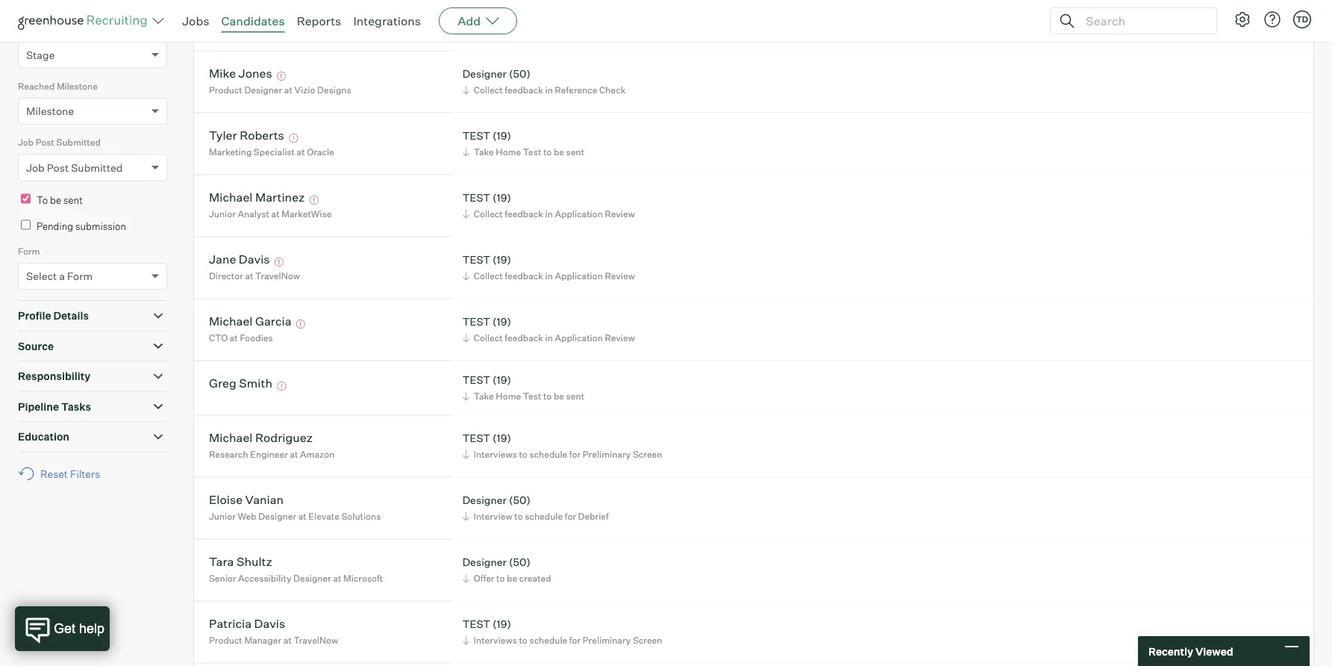 Task type: locate. For each thing, give the bounding box(es) containing it.
at down martinez
[[272, 208, 280, 220]]

job post submitted down reached milestone element
[[18, 137, 101, 148]]

3 review from the top
[[605, 332, 635, 344]]

1 michael from the top
[[209, 190, 253, 205]]

greenhouse recruiting image
[[18, 12, 152, 30]]

davis up director at travelnow
[[239, 252, 270, 267]]

tara
[[209, 554, 234, 569]]

2 in from the top
[[546, 85, 553, 96]]

designer right accessibility
[[293, 573, 331, 584]]

home for 1st take home test to be sent 'link' from the top
[[496, 146, 521, 158]]

4 test from the top
[[463, 253, 491, 266]]

junior inside eloise vanian junior web designer at elevate solutions
[[209, 511, 236, 522]]

be
[[554, 146, 565, 158], [50, 194, 61, 206], [554, 391, 565, 402], [507, 573, 518, 584]]

3 collect feedback in application review link from the top
[[461, 331, 639, 345]]

interviews to schedule for preliminary screen link for davis
[[461, 633, 666, 648]]

2 screen from the top
[[633, 635, 663, 646]]

8 test from the top
[[463, 617, 491, 630]]

at down rodriguez
[[290, 449, 298, 460]]

web
[[238, 511, 257, 522]]

1 vertical spatial product
[[209, 635, 243, 646]]

(50) for tara shultz
[[509, 555, 531, 568]]

2 application from the top
[[555, 270, 603, 282]]

test (19) collect feedback in application review for michael garcia
[[463, 315, 635, 344]]

interviews up interview
[[474, 449, 517, 460]]

1 test (19) take home test to be sent from the top
[[463, 129, 585, 158]]

0 vertical spatial check
[[600, 26, 626, 37]]

form down pending submission checkbox
[[18, 245, 40, 257]]

1 test from the top
[[463, 9, 491, 22]]

0 vertical spatial sent
[[566, 146, 585, 158]]

1 collect feedback in reference check link from the top
[[461, 25, 630, 39]]

milestone down reached milestone
[[26, 105, 74, 118]]

to
[[544, 146, 552, 158], [544, 391, 552, 402], [519, 449, 528, 460], [515, 511, 523, 522], [497, 573, 505, 584], [519, 635, 528, 646]]

2 preliminary from the top
[[583, 635, 631, 646]]

1 vertical spatial interviews to schedule for preliminary screen link
[[461, 633, 666, 648]]

schedule
[[530, 449, 568, 460], [525, 511, 563, 522], [530, 635, 568, 646]]

for inside designer (50) interview to schedule for debrief
[[565, 511, 576, 522]]

0 vertical spatial junior
[[209, 208, 236, 220]]

1 vertical spatial davis
[[254, 616, 285, 631]]

1 vertical spatial post
[[47, 161, 69, 174]]

to inside designer (50) offer to be created
[[497, 573, 505, 584]]

collect feedback in application review link
[[461, 207, 639, 221], [461, 269, 639, 283], [461, 331, 639, 345]]

1 vertical spatial collect feedback in application review link
[[461, 269, 639, 283]]

for
[[570, 449, 581, 460], [565, 511, 576, 522], [570, 635, 581, 646]]

mike
[[209, 66, 236, 81]]

product down mike
[[209, 85, 243, 96]]

davis for patricia
[[254, 616, 285, 631]]

submitted down reached milestone element
[[56, 137, 101, 148]]

5 feedback from the top
[[505, 332, 544, 344]]

0 vertical spatial test (19) take home test to be sent
[[463, 129, 585, 158]]

1 review from the top
[[605, 208, 635, 220]]

1 vertical spatial review
[[605, 270, 635, 282]]

greg
[[209, 376, 237, 391]]

1 vertical spatial form
[[67, 270, 93, 283]]

1 vertical spatial preliminary
[[583, 635, 631, 646]]

designer down vanian
[[259, 511, 297, 522]]

5 in from the top
[[546, 332, 553, 344]]

collect
[[474, 26, 503, 37], [474, 85, 503, 96], [474, 208, 503, 220], [474, 270, 503, 282], [474, 332, 503, 344]]

2 junior from the top
[[209, 511, 236, 522]]

michael
[[209, 190, 253, 205], [209, 314, 253, 329], [209, 430, 253, 445]]

2 test (19) take home test to be sent from the top
[[463, 373, 585, 402]]

1 test from the top
[[523, 146, 542, 158]]

1 vertical spatial application
[[555, 270, 603, 282]]

schedule inside designer (50) interview to schedule for debrief
[[525, 511, 563, 522]]

2 check from the top
[[600, 85, 626, 96]]

0 vertical spatial application
[[555, 208, 603, 220]]

3 application from the top
[[555, 332, 603, 344]]

milestone
[[57, 80, 98, 92], [26, 105, 74, 118]]

sent for 1st take home test to be sent 'link' from the top
[[566, 146, 585, 158]]

eloise vanian link
[[209, 492, 284, 509]]

test (19) collect feedback in application review
[[463, 191, 635, 220], [463, 253, 635, 282], [463, 315, 635, 344]]

reference
[[555, 26, 598, 37], [555, 85, 598, 96]]

test inside test (19) collect feedback in reference check
[[463, 9, 491, 22]]

product inside patricia davis product manager at travelnow
[[209, 635, 243, 646]]

1 vertical spatial test (19) take home test to be sent
[[463, 373, 585, 402]]

2 test from the top
[[463, 129, 491, 142]]

reference inside designer (50) collect feedback in reference check
[[555, 85, 598, 96]]

0 vertical spatial take home test to be sent link
[[461, 145, 588, 159]]

1 vertical spatial sent
[[63, 194, 83, 206]]

1 vertical spatial take home test to be sent link
[[461, 389, 588, 403]]

0 vertical spatial for
[[570, 449, 581, 460]]

1 check from the top
[[600, 26, 626, 37]]

travelnow
[[255, 270, 300, 282], [294, 635, 338, 646]]

interviews
[[474, 449, 517, 460], [474, 635, 517, 646]]

2 vertical spatial sent
[[566, 391, 585, 402]]

at right cto
[[230, 332, 238, 344]]

1 product from the top
[[209, 85, 243, 96]]

0 vertical spatial interviews
[[474, 449, 517, 460]]

davis up manager
[[254, 616, 285, 631]]

2 collect from the top
[[474, 85, 503, 96]]

interviews to schedule for preliminary screen link for rodriguez
[[461, 447, 666, 462]]

alisha green link
[[209, 11, 280, 29]]

designer up interview
[[463, 493, 507, 506]]

check inside designer (50) collect feedback in reference check
[[600, 85, 626, 96]]

configure image
[[1234, 10, 1252, 28]]

3 michael from the top
[[209, 430, 253, 445]]

1 vertical spatial travelnow
[[294, 635, 338, 646]]

designer up offer
[[463, 555, 507, 568]]

check for (50)
[[600, 85, 626, 96]]

at inside tara shultz senior accessibility designer at microsoft
[[333, 573, 342, 584]]

1 collect feedback in application review link from the top
[[461, 207, 639, 221]]

screen
[[633, 449, 663, 460], [633, 635, 663, 646]]

2 home from the top
[[496, 391, 521, 402]]

test (19) collect feedback in application review for jane davis
[[463, 253, 635, 282]]

schedule for rodriguez
[[530, 449, 568, 460]]

michael for michael garcia
[[209, 314, 253, 329]]

designer (50) interview to schedule for debrief
[[463, 493, 609, 522]]

1 application from the top
[[555, 208, 603, 220]]

post up to be sent
[[47, 161, 69, 174]]

reference inside test (19) collect feedback in reference check
[[555, 26, 598, 37]]

job post submitted up to be sent
[[26, 161, 123, 174]]

(50) up interview to schedule for debrief link
[[509, 493, 531, 506]]

collect feedback in reference check link
[[461, 25, 630, 39], [461, 83, 630, 97]]

(50) inside designer (50) collect feedback in reference check
[[509, 67, 531, 80]]

cto at foodies
[[209, 332, 273, 344]]

1 vertical spatial interviews
[[474, 635, 517, 646]]

(19)
[[493, 9, 511, 22], [493, 129, 511, 142], [493, 191, 511, 204], [493, 253, 511, 266], [493, 315, 511, 328], [493, 373, 511, 386], [493, 431, 511, 444], [493, 617, 511, 630]]

job post submitted
[[18, 137, 101, 148], [26, 161, 123, 174]]

designer inside designer (50) interview to schedule for debrief
[[463, 493, 507, 506]]

greg smith link
[[209, 376, 273, 393]]

check for (19)
[[600, 26, 626, 37]]

interview to schedule for debrief link
[[461, 509, 613, 524]]

junior analyst at marketwise
[[209, 208, 332, 220]]

schedule down created
[[530, 635, 568, 646]]

feedback for martinez
[[505, 208, 544, 220]]

application
[[555, 208, 603, 220], [555, 270, 603, 282], [555, 332, 603, 344]]

test (19) interviews to schedule for preliminary screen down created
[[463, 617, 663, 646]]

product
[[209, 85, 243, 96], [209, 635, 243, 646]]

0 vertical spatial interviews to schedule for preliminary screen link
[[461, 447, 666, 462]]

alisha green
[[209, 11, 280, 26]]

post down the reached
[[36, 137, 54, 148]]

3 collect from the top
[[474, 208, 503, 220]]

2 test from the top
[[523, 391, 542, 402]]

1 vertical spatial test
[[523, 391, 542, 402]]

1 (50) from the top
[[509, 67, 531, 80]]

1 vertical spatial reference
[[555, 85, 598, 96]]

junior left analyst
[[209, 208, 236, 220]]

at right manager
[[284, 635, 292, 646]]

candidates
[[221, 13, 285, 28]]

form right a
[[67, 270, 93, 283]]

at left elevate
[[298, 511, 307, 522]]

designer inside tara shultz senior accessibility designer at microsoft
[[293, 573, 331, 584]]

3 test (19) collect feedback in application review from the top
[[463, 315, 635, 344]]

interviews to schedule for preliminary screen link up designer (50) interview to schedule for debrief
[[461, 447, 666, 462]]

michael rodriguez link
[[209, 430, 313, 447]]

0 vertical spatial stage
[[18, 24, 43, 35]]

product down "patricia"
[[209, 635, 243, 646]]

1 horizontal spatial form
[[67, 270, 93, 283]]

a
[[59, 270, 65, 283]]

1 test (19) collect feedback in application review from the top
[[463, 191, 635, 220]]

submitted
[[56, 137, 101, 148], [71, 161, 123, 174]]

to
[[37, 194, 48, 206]]

4 feedback from the top
[[505, 270, 544, 282]]

submission
[[75, 220, 126, 232]]

1 vertical spatial submitted
[[71, 161, 123, 174]]

test for michael martinez's collect feedback in application review link
[[463, 191, 491, 204]]

at left microsoft
[[333, 573, 342, 584]]

1 home from the top
[[496, 146, 521, 158]]

1 vertical spatial (50)
[[509, 493, 531, 506]]

0 vertical spatial test
[[523, 146, 542, 158]]

application for jane davis
[[555, 270, 603, 282]]

2 vertical spatial application
[[555, 332, 603, 344]]

3 (50) from the top
[[509, 555, 531, 568]]

3 in from the top
[[546, 208, 553, 220]]

test (19) take home test to be sent
[[463, 129, 585, 158], [463, 373, 585, 402]]

0 vertical spatial preliminary
[[583, 449, 631, 460]]

collect feedback in reference check link down test (19) collect feedback in reference check
[[461, 83, 630, 97]]

review for michael garcia
[[605, 332, 635, 344]]

1 interviews to schedule for preliminary screen link from the top
[[461, 447, 666, 462]]

1 vertical spatial junior
[[209, 511, 236, 522]]

5 test from the top
[[463, 315, 491, 328]]

responsibility
[[18, 370, 91, 383]]

tyler roberts has been in take home test for more than 7 days image
[[287, 134, 300, 143]]

1 vertical spatial test (19) collect feedback in application review
[[463, 253, 635, 282]]

3 feedback from the top
[[505, 208, 544, 220]]

michael garcia has been in application review for more than 5 days image
[[294, 320, 308, 329]]

1 vertical spatial schedule
[[525, 511, 563, 522]]

interviews to schedule for preliminary screen link down created
[[461, 633, 666, 648]]

patricia
[[209, 616, 252, 631]]

junior down eloise
[[209, 511, 236, 522]]

(50) inside designer (50) interview to schedule for debrief
[[509, 493, 531, 506]]

application for michael garcia
[[555, 332, 603, 344]]

0 vertical spatial travelnow
[[255, 270, 300, 282]]

1 vertical spatial job
[[26, 161, 45, 174]]

designer inside eloise vanian junior web designer at elevate solutions
[[259, 511, 297, 522]]

designer down the add popup button
[[463, 67, 507, 80]]

review
[[605, 208, 635, 220], [605, 270, 635, 282], [605, 332, 635, 344]]

in inside designer (50) collect feedback in reference check
[[546, 85, 553, 96]]

2 vertical spatial michael
[[209, 430, 253, 445]]

7 (19) from the top
[[493, 431, 511, 444]]

2 review from the top
[[605, 270, 635, 282]]

reached
[[18, 80, 55, 92]]

0 vertical spatial take
[[474, 146, 494, 158]]

0 vertical spatial home
[[496, 146, 521, 158]]

1 vertical spatial for
[[565, 511, 576, 522]]

davis
[[239, 252, 270, 267], [254, 616, 285, 631]]

submitted up to be sent
[[71, 161, 123, 174]]

To be sent checkbox
[[21, 194, 31, 204]]

jane
[[209, 252, 236, 267]]

test
[[523, 146, 542, 158], [523, 391, 542, 402]]

milestone down the stage element in the top of the page
[[57, 80, 98, 92]]

(50) up offer to be created link
[[509, 555, 531, 568]]

michael martinez link
[[209, 190, 305, 207]]

to inside designer (50) interview to schedule for debrief
[[515, 511, 523, 522]]

collect feedback in application review link for jane davis
[[461, 269, 639, 283]]

2 take from the top
[[474, 391, 494, 402]]

jobs
[[182, 13, 209, 28]]

test (19) interviews to schedule for preliminary screen
[[463, 431, 663, 460], [463, 617, 663, 646]]

at inside michael rodriguez research engineer at amazon
[[290, 449, 298, 460]]

michael up research
[[209, 430, 253, 445]]

reached milestone
[[18, 80, 98, 92]]

2 product from the top
[[209, 635, 243, 646]]

interviews to schedule for preliminary screen link
[[461, 447, 666, 462], [461, 633, 666, 648]]

0 vertical spatial reference
[[555, 26, 598, 37]]

0 vertical spatial collect feedback in application review link
[[461, 207, 639, 221]]

green
[[246, 11, 280, 26]]

1 in from the top
[[546, 26, 553, 37]]

test (19) take home test to be sent for second take home test to be sent 'link' from the top
[[463, 373, 585, 402]]

feedback inside designer (50) collect feedback in reference check
[[505, 85, 544, 96]]

marketwise
[[282, 208, 332, 220]]

collect feedback in reference check link up designer (50) collect feedback in reference check
[[461, 25, 630, 39]]

0 vertical spatial michael
[[209, 190, 253, 205]]

education
[[18, 430, 69, 443]]

0 vertical spatial submitted
[[56, 137, 101, 148]]

feedback for garcia
[[505, 332, 544, 344]]

specialist
[[254, 146, 295, 158]]

1 screen from the top
[[633, 449, 663, 460]]

0 vertical spatial post
[[36, 137, 54, 148]]

feedback
[[505, 26, 544, 37], [505, 85, 544, 96], [505, 208, 544, 220], [505, 270, 544, 282], [505, 332, 544, 344]]

reset filters
[[40, 467, 100, 480]]

collect feedback in reference check link for (19)
[[461, 25, 630, 39]]

preliminary
[[583, 449, 631, 460], [583, 635, 631, 646]]

2 collect feedback in application review link from the top
[[461, 269, 639, 283]]

2 vertical spatial test (19) collect feedback in application review
[[463, 315, 635, 344]]

3 test from the top
[[463, 191, 491, 204]]

marketing
[[209, 146, 252, 158]]

5 collect from the top
[[474, 332, 503, 344]]

reference down test (19) collect feedback in reference check
[[555, 85, 598, 96]]

2 test (19) collect feedback in application review from the top
[[463, 253, 635, 282]]

8 (19) from the top
[[493, 617, 511, 630]]

0 vertical spatial screen
[[633, 449, 663, 460]]

6 test from the top
[[463, 373, 491, 386]]

schedule up designer (50) interview to schedule for debrief
[[530, 449, 568, 460]]

0 vertical spatial test (19) collect feedback in application review
[[463, 191, 635, 220]]

1 vertical spatial home
[[496, 391, 521, 402]]

7 test from the top
[[463, 431, 491, 444]]

collect feedback in application review link for michael garcia
[[461, 331, 639, 345]]

2 feedback from the top
[[505, 85, 544, 96]]

2 interviews to schedule for preliminary screen link from the top
[[461, 633, 666, 648]]

2 (50) from the top
[[509, 493, 531, 506]]

1 (19) from the top
[[493, 9, 511, 22]]

2 michael from the top
[[209, 314, 253, 329]]

0 vertical spatial davis
[[239, 252, 270, 267]]

2 vertical spatial (50)
[[509, 555, 531, 568]]

0 vertical spatial product
[[209, 85, 243, 96]]

davis inside patricia davis product manager at travelnow
[[254, 616, 285, 631]]

travelnow down jane davis has been in application review for more than 5 days icon
[[255, 270, 300, 282]]

test (19) interviews to schedule for preliminary screen up designer (50) interview to schedule for debrief
[[463, 431, 663, 460]]

vanian
[[245, 492, 284, 507]]

feedback for davis
[[505, 270, 544, 282]]

2 collect feedback in reference check link from the top
[[461, 83, 630, 97]]

(50) inside designer (50) offer to be created
[[509, 555, 531, 568]]

1 vertical spatial screen
[[633, 635, 663, 646]]

reference for (50)
[[555, 85, 598, 96]]

1 reference from the top
[[555, 26, 598, 37]]

1 vertical spatial take
[[474, 391, 494, 402]]

2 take home test to be sent link from the top
[[461, 389, 588, 403]]

1 vertical spatial collect feedback in reference check link
[[461, 83, 630, 97]]

0 vertical spatial job
[[18, 137, 34, 148]]

collect inside designer (50) collect feedback in reference check
[[474, 85, 503, 96]]

feedback for jones
[[505, 85, 544, 96]]

1 vertical spatial check
[[600, 85, 626, 96]]

0 vertical spatial schedule
[[530, 449, 568, 460]]

designer inside designer (50) offer to be created
[[463, 555, 507, 568]]

interviews down offer
[[474, 635, 517, 646]]

2 vertical spatial review
[[605, 332, 635, 344]]

0 vertical spatial (50)
[[509, 67, 531, 80]]

interview
[[474, 511, 513, 522]]

2 vertical spatial collect feedback in application review link
[[461, 331, 639, 345]]

1 vertical spatial michael
[[209, 314, 253, 329]]

michael up analyst
[[209, 190, 253, 205]]

reference up designer (50) collect feedback in reference check
[[555, 26, 598, 37]]

form element
[[18, 244, 167, 300]]

for for rodriguez
[[570, 449, 581, 460]]

reports link
[[297, 13, 342, 28]]

2 reference from the top
[[555, 85, 598, 96]]

test for second take home test to be sent 'link' from the top
[[463, 373, 491, 386]]

1 vertical spatial test (19) interviews to schedule for preliminary screen
[[463, 617, 663, 646]]

test for collect feedback in application review link corresponding to michael garcia
[[463, 315, 491, 328]]

0 vertical spatial test (19) interviews to schedule for preliminary screen
[[463, 431, 663, 460]]

1 feedback from the top
[[505, 26, 544, 37]]

0 vertical spatial form
[[18, 245, 40, 257]]

michael garcia link
[[209, 314, 292, 331]]

(50) down test (19) collect feedback in reference check
[[509, 67, 531, 80]]

sent for second take home test to be sent 'link' from the top
[[566, 391, 585, 402]]

test for 1st take home test to be sent 'link' from the top
[[463, 129, 491, 142]]

4 in from the top
[[546, 270, 553, 282]]

1 vertical spatial stage
[[26, 48, 55, 61]]

0 vertical spatial collect feedback in reference check link
[[461, 25, 630, 39]]

2 (19) from the top
[[493, 129, 511, 142]]

to be sent
[[37, 194, 83, 206]]

tara shultz link
[[209, 554, 272, 571]]

4 collect from the top
[[474, 270, 503, 282]]

schedule left debrief
[[525, 511, 563, 522]]

rodriguez
[[255, 430, 313, 445]]

shultz
[[237, 554, 272, 569]]

take for second take home test to be sent 'link' from the top
[[474, 391, 494, 402]]

1 take from the top
[[474, 146, 494, 158]]

1 collect from the top
[[474, 26, 503, 37]]

(50)
[[509, 67, 531, 80], [509, 493, 531, 506], [509, 555, 531, 568]]

travelnow right manager
[[294, 635, 338, 646]]

check inside test (19) collect feedback in reference check
[[600, 26, 626, 37]]

michael up cto at foodies
[[209, 314, 253, 329]]

0 vertical spatial review
[[605, 208, 635, 220]]



Task type: describe. For each thing, give the bounding box(es) containing it.
tara shultz senior accessibility designer at microsoft
[[209, 554, 383, 584]]

reset filters button
[[18, 460, 108, 488]]

engineer
[[250, 449, 288, 460]]

1 vertical spatial milestone
[[26, 105, 74, 118]]

select a form
[[26, 270, 93, 283]]

offer to be created link
[[461, 571, 555, 586]]

collect for michael martinez
[[474, 208, 503, 220]]

td
[[1297, 14, 1309, 24]]

test for interviews to schedule for preliminary screen link corresponding to rodriguez
[[463, 431, 491, 444]]

tyler
[[209, 128, 237, 143]]

vizio
[[295, 85, 315, 96]]

michael martinez
[[209, 190, 305, 205]]

0 horizontal spatial form
[[18, 245, 40, 257]]

michael garcia
[[209, 314, 292, 329]]

senior
[[209, 573, 236, 584]]

at inside patricia davis product manager at travelnow
[[284, 635, 292, 646]]

collect for jane davis
[[474, 270, 503, 282]]

2 test (19) interviews to schedule for preliminary screen from the top
[[463, 617, 663, 646]]

filters
[[70, 467, 100, 480]]

alisha
[[209, 11, 244, 26]]

eloise
[[209, 492, 243, 507]]

solutions
[[342, 511, 381, 522]]

at down tyler roberts has been in take home test for more than 7 days image
[[297, 146, 305, 158]]

mike jones link
[[209, 66, 272, 83]]

marketing specialist at oracle
[[209, 146, 334, 158]]

test (19) collect feedback in reference check
[[463, 9, 626, 37]]

foodies
[[240, 332, 273, 344]]

for for vanian
[[565, 511, 576, 522]]

designer down the 'jones'
[[244, 85, 282, 96]]

jobs link
[[182, 13, 209, 28]]

martinez
[[255, 190, 305, 205]]

2 vertical spatial schedule
[[530, 635, 568, 646]]

analyst
[[238, 208, 270, 220]]

integrations
[[353, 13, 421, 28]]

reports
[[297, 13, 342, 28]]

michael inside michael rodriguez research engineer at amazon
[[209, 430, 253, 445]]

mike jones
[[209, 66, 272, 81]]

2 interviews from the top
[[474, 635, 517, 646]]

1 interviews from the top
[[474, 449, 517, 460]]

designer inside designer (50) collect feedback in reference check
[[463, 67, 507, 80]]

profile
[[18, 309, 51, 322]]

2 vertical spatial for
[[570, 635, 581, 646]]

eloise vanian junior web designer at elevate solutions
[[209, 492, 381, 522]]

test for collect feedback in application review link related to jane davis
[[463, 253, 491, 266]]

test (19) take home test to be sent for 1st take home test to be sent 'link' from the top
[[463, 129, 585, 158]]

collect for mike jones
[[474, 85, 503, 96]]

6 (19) from the top
[[493, 373, 511, 386]]

greg smith has been in take home test for more than 7 days image
[[275, 382, 289, 391]]

(19) inside test (19) collect feedback in reference check
[[493, 9, 511, 22]]

feedback inside test (19) collect feedback in reference check
[[505, 26, 544, 37]]

in inside test (19) collect feedback in reference check
[[546, 26, 553, 37]]

in for jane davis
[[546, 270, 553, 282]]

designer (50) collect feedback in reference check
[[463, 67, 626, 96]]

test for (19)'s collect feedback in reference check link
[[463, 9, 491, 22]]

davis for jane
[[239, 252, 270, 267]]

designer (50) offer to be created
[[463, 555, 552, 584]]

(50) for eloise vanian
[[509, 493, 531, 506]]

roberts
[[240, 128, 284, 143]]

mike jones has been in reference check for more than 10 days image
[[275, 72, 288, 81]]

test (19) collect feedback in application review for michael martinez
[[463, 191, 635, 220]]

take for 1st take home test to be sent 'link' from the top
[[474, 146, 494, 158]]

smith
[[239, 376, 273, 391]]

manager
[[244, 635, 282, 646]]

pending submission
[[37, 220, 126, 232]]

reached milestone element
[[18, 79, 167, 135]]

collect feedback in application review link for michael martinez
[[461, 207, 639, 221]]

michael rodriguez research engineer at amazon
[[209, 430, 335, 460]]

elevate
[[309, 511, 340, 522]]

product designer at vizio designs
[[209, 85, 351, 96]]

5 (19) from the top
[[493, 315, 511, 328]]

Pending submission checkbox
[[21, 220, 31, 230]]

greg smith
[[209, 376, 273, 391]]

1 vertical spatial job post submitted
[[26, 161, 123, 174]]

td button
[[1294, 10, 1312, 28]]

1 preliminary from the top
[[583, 449, 631, 460]]

in for mike jones
[[546, 85, 553, 96]]

add
[[458, 13, 481, 28]]

collect for michael garcia
[[474, 332, 503, 344]]

director
[[209, 270, 243, 282]]

in for michael martinez
[[546, 208, 553, 220]]

test for 1st take home test to be sent 'link' from the top
[[523, 146, 542, 158]]

select
[[26, 270, 57, 283]]

application for michael martinez
[[555, 208, 603, 220]]

schedule for vanian
[[525, 511, 563, 522]]

offer
[[474, 573, 495, 584]]

4 (19) from the top
[[493, 253, 511, 266]]

add button
[[439, 7, 518, 34]]

1 junior from the top
[[209, 208, 236, 220]]

Search text field
[[1083, 10, 1204, 32]]

amazon
[[300, 449, 335, 460]]

director at travelnow
[[209, 270, 300, 282]]

michael for michael martinez
[[209, 190, 253, 205]]

alisha green has been in reference check for more than 10 days image
[[283, 17, 296, 26]]

tyler roberts
[[209, 128, 284, 143]]

accessibility
[[238, 573, 292, 584]]

3 (19) from the top
[[493, 191, 511, 204]]

viewed
[[1196, 645, 1234, 658]]

profile details
[[18, 309, 89, 322]]

pipeline
[[18, 400, 59, 413]]

reference for (19)
[[555, 26, 598, 37]]

stage element
[[18, 23, 167, 79]]

patricia davis product manager at travelnow
[[209, 616, 338, 646]]

pending
[[37, 220, 73, 232]]

tasks
[[61, 400, 91, 413]]

cto
[[209, 332, 228, 344]]

designs
[[317, 85, 351, 96]]

test for second take home test to be sent 'link' from the top
[[523, 391, 542, 402]]

recently
[[1149, 645, 1194, 658]]

jane davis
[[209, 252, 270, 267]]

0 vertical spatial job post submitted
[[18, 137, 101, 148]]

collect inside test (19) collect feedback in reference check
[[474, 26, 503, 37]]

integrations link
[[353, 13, 421, 28]]

job post submitted element
[[18, 135, 167, 192]]

microsoft
[[344, 573, 383, 584]]

recently viewed
[[1149, 645, 1234, 658]]

at down jane davis link
[[245, 270, 254, 282]]

review for jane davis
[[605, 270, 635, 282]]

jane davis link
[[209, 252, 270, 269]]

candidates link
[[221, 13, 285, 28]]

home for second take home test to be sent 'link' from the top
[[496, 391, 521, 402]]

collect feedback in reference check link for (50)
[[461, 83, 630, 97]]

created
[[520, 573, 552, 584]]

jones
[[239, 66, 272, 81]]

td button
[[1291, 7, 1315, 31]]

travelnow inside patricia davis product manager at travelnow
[[294, 635, 338, 646]]

debrief
[[578, 511, 609, 522]]

pipeline tasks
[[18, 400, 91, 413]]

details
[[53, 309, 89, 322]]

be inside designer (50) offer to be created
[[507, 573, 518, 584]]

at down mike jones has been in reference check for more than 10 days image on the left of the page
[[284, 85, 293, 96]]

jane davis has been in application review for more than 5 days image
[[273, 258, 286, 267]]

tyler roberts link
[[209, 128, 284, 145]]

1 test (19) interviews to schedule for preliminary screen from the top
[[463, 431, 663, 460]]

0 vertical spatial milestone
[[57, 80, 98, 92]]

1 take home test to be sent link from the top
[[461, 145, 588, 159]]

review for michael martinez
[[605, 208, 635, 220]]

source
[[18, 340, 54, 353]]

at inside eloise vanian junior web designer at elevate solutions
[[298, 511, 307, 522]]

in for michael garcia
[[546, 332, 553, 344]]

michael martinez has been in application review for more than 5 days image
[[308, 196, 321, 205]]

oracle
[[307, 146, 334, 158]]



Task type: vqa. For each thing, say whether or not it's contained in the screenshot.


